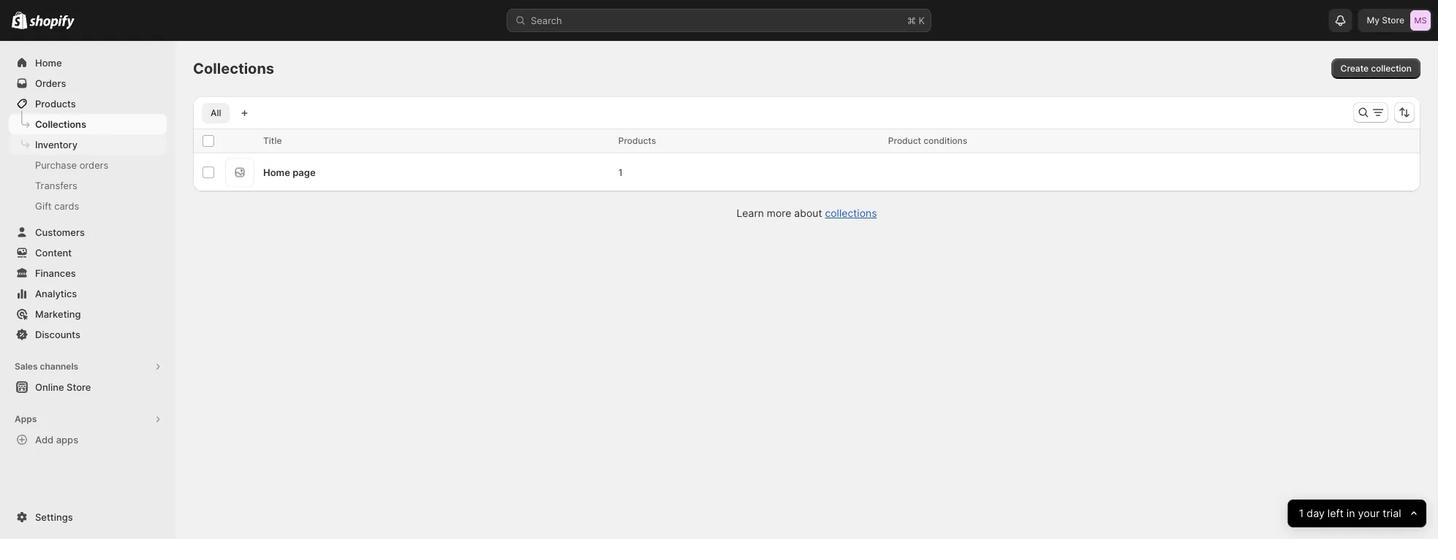 Task type: vqa. For each thing, say whether or not it's contained in the screenshot.
Analytics link
yes



Task type: locate. For each thing, give the bounding box(es) containing it.
1 day left in your trial
[[1300, 508, 1402, 520]]

1 vertical spatial products
[[619, 136, 656, 146]]

discounts
[[35, 329, 80, 340]]

add apps
[[35, 434, 78, 446]]

store for my store
[[1382, 15, 1405, 26]]

0 vertical spatial home
[[35, 57, 62, 68]]

sales
[[15, 362, 38, 372]]

0 horizontal spatial home
[[35, 57, 62, 68]]

1 horizontal spatial home
[[263, 167, 290, 178]]

orders link
[[9, 73, 167, 94]]

customers link
[[9, 222, 167, 243]]

online store
[[35, 382, 91, 393]]

1 vertical spatial collections
[[35, 118, 86, 130]]

analytics link
[[9, 284, 167, 304]]

store inside online store link
[[67, 382, 91, 393]]

collections up inventory
[[35, 118, 86, 130]]

sales channels
[[15, 362, 78, 372]]

all button
[[202, 103, 230, 124]]

gift
[[35, 200, 52, 212]]

store down sales channels button
[[67, 382, 91, 393]]

finances link
[[9, 263, 167, 284]]

1 horizontal spatial products
[[619, 136, 656, 146]]

1 vertical spatial store
[[67, 382, 91, 393]]

k
[[919, 15, 925, 26]]

learn more about collections
[[737, 207, 877, 220]]

your
[[1359, 508, 1380, 520]]

collections up all
[[193, 60, 274, 78]]

collections
[[193, 60, 274, 78], [35, 118, 86, 130]]

home left page
[[263, 167, 290, 178]]

1 horizontal spatial store
[[1382, 15, 1405, 26]]

1 for 1 day left in your trial
[[1300, 508, 1304, 520]]

1 horizontal spatial 1
[[1300, 508, 1304, 520]]

in
[[1347, 508, 1356, 520]]

0 horizontal spatial products
[[35, 98, 76, 109]]

about
[[795, 207, 822, 220]]

purchase orders link
[[9, 155, 167, 176]]

left
[[1328, 508, 1344, 520]]

1 horizontal spatial collections
[[193, 60, 274, 78]]

1 inside 'dropdown button'
[[1300, 508, 1304, 520]]

search
[[531, 15, 562, 26]]

0 vertical spatial 1
[[619, 167, 623, 178]]

0 horizontal spatial collections
[[35, 118, 86, 130]]

0 horizontal spatial 1
[[619, 167, 623, 178]]

0 vertical spatial products
[[35, 98, 76, 109]]

0 vertical spatial store
[[1382, 15, 1405, 26]]

apps
[[15, 414, 37, 425]]

apps
[[56, 434, 78, 446]]

collections link
[[825, 207, 877, 220]]

add apps button
[[9, 430, 167, 451]]

page
[[293, 167, 316, 178]]

0 horizontal spatial store
[[67, 382, 91, 393]]

home up orders
[[35, 57, 62, 68]]

store right my at top right
[[1382, 15, 1405, 26]]

store
[[1382, 15, 1405, 26], [67, 382, 91, 393]]

shopify image
[[12, 11, 27, 29]]

home
[[35, 57, 62, 68], [263, 167, 290, 178]]

collection
[[1372, 63, 1412, 74]]

1 vertical spatial home
[[263, 167, 290, 178]]

1
[[619, 167, 623, 178], [1300, 508, 1304, 520]]

1 vertical spatial 1
[[1300, 508, 1304, 520]]

marketing
[[35, 309, 81, 320]]

products
[[35, 98, 76, 109], [619, 136, 656, 146]]

discounts link
[[9, 325, 167, 345]]

products link
[[9, 94, 167, 114]]

1 for 1
[[619, 167, 623, 178]]

home page
[[263, 167, 316, 178]]

analytics
[[35, 288, 77, 300]]

⌘ k
[[908, 15, 925, 26]]

trial
[[1383, 508, 1402, 520]]



Task type: describe. For each thing, give the bounding box(es) containing it.
orders
[[80, 159, 109, 171]]

shopify image
[[29, 15, 75, 30]]

1 day left in your trial button
[[1288, 500, 1427, 528]]

online store link
[[9, 377, 167, 398]]

home link
[[9, 53, 167, 73]]

conditions
[[924, 136, 968, 146]]

marketing link
[[9, 304, 167, 325]]

orders
[[35, 78, 66, 89]]

channels
[[40, 362, 78, 372]]

collections link
[[9, 114, 167, 135]]

my store image
[[1411, 10, 1431, 31]]

my store
[[1367, 15, 1405, 26]]

learn
[[737, 207, 764, 220]]

0 vertical spatial collections
[[193, 60, 274, 78]]

apps button
[[9, 410, 167, 430]]

product conditions
[[889, 136, 968, 146]]

content link
[[9, 243, 167, 263]]

product
[[889, 136, 922, 146]]

create collection
[[1341, 63, 1412, 74]]

content
[[35, 247, 72, 259]]

transfers
[[35, 180, 77, 191]]

cards
[[54, 200, 79, 212]]

create
[[1341, 63, 1369, 74]]

day
[[1307, 508, 1325, 520]]

my
[[1367, 15, 1380, 26]]

finances
[[35, 268, 76, 279]]

inventory link
[[9, 135, 167, 155]]

sales channels button
[[9, 357, 167, 377]]

transfers link
[[9, 176, 167, 196]]

online
[[35, 382, 64, 393]]

more
[[767, 207, 792, 220]]

home for home
[[35, 57, 62, 68]]

collections
[[825, 207, 877, 220]]

home for home page
[[263, 167, 290, 178]]

store for online store
[[67, 382, 91, 393]]

inventory
[[35, 139, 78, 150]]

purchase
[[35, 159, 77, 171]]

gift cards
[[35, 200, 79, 212]]

gift cards link
[[9, 196, 167, 216]]

settings link
[[9, 508, 167, 528]]

add
[[35, 434, 54, 446]]

purchase orders
[[35, 159, 109, 171]]

online store button
[[0, 377, 176, 398]]

create collection link
[[1332, 59, 1421, 79]]

⌘
[[908, 15, 916, 26]]

title
[[263, 136, 282, 146]]

customers
[[35, 227, 85, 238]]

home page link
[[263, 167, 316, 178]]

settings
[[35, 512, 73, 523]]

all
[[211, 108, 221, 118]]

title button
[[263, 134, 297, 148]]



